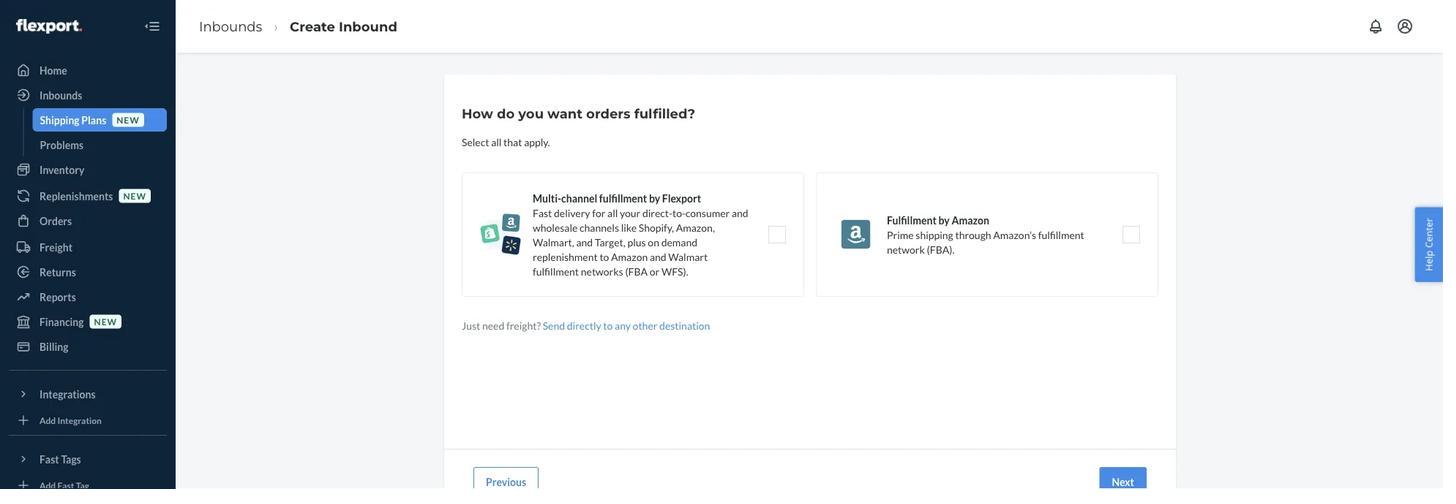 Task type: describe. For each thing, give the bounding box(es) containing it.
center
[[1423, 218, 1436, 248]]

on
[[648, 236, 660, 249]]

direct-
[[643, 207, 673, 219]]

channels
[[580, 221, 619, 234]]

next
[[1112, 476, 1135, 489]]

inbounds inside breadcrumbs navigation
[[199, 18, 262, 34]]

close navigation image
[[143, 18, 161, 35]]

replenishments
[[40, 190, 113, 202]]

2 vertical spatial and
[[650, 251, 667, 263]]

any
[[615, 320, 631, 332]]

freight
[[40, 241, 73, 254]]

0 vertical spatial inbounds link
[[199, 18, 262, 34]]

0 horizontal spatial and
[[576, 236, 593, 249]]

create inbound link
[[290, 18, 397, 34]]

multi-channel fulfillment by flexport fast delivery for all your direct-to-consumer and wholesale channels like shopify, amazon, walmart, and target, plus on demand replenishment to amazon and walmart fulfillment networks (fba or wfs).
[[533, 192, 749, 278]]

financing
[[40, 316, 84, 328]]

help center
[[1423, 218, 1436, 271]]

how do you want orders fulfilled?
[[462, 105, 695, 122]]

plus
[[628, 236, 646, 249]]

create inbound
[[290, 18, 397, 34]]

fulfilled?
[[634, 105, 695, 122]]

create
[[290, 18, 335, 34]]

2 horizontal spatial and
[[732, 207, 749, 219]]

by inside fulfillment by amazon prime shipping through amazon's fulfillment network (fba).
[[939, 214, 950, 227]]

returns link
[[9, 261, 167, 284]]

to-
[[673, 207, 686, 219]]

network
[[887, 243, 925, 256]]

open notifications image
[[1367, 18, 1385, 35]]

home link
[[9, 59, 167, 82]]

walmart
[[669, 251, 708, 263]]

problems
[[40, 139, 84, 151]]

shipping
[[40, 114, 80, 126]]

reports
[[40, 291, 76, 303]]

(fba
[[625, 265, 648, 278]]

inbound
[[339, 18, 397, 34]]

0 horizontal spatial fulfillment
[[533, 265, 579, 278]]

inventory
[[40, 164, 84, 176]]

for
[[592, 207, 606, 219]]

next button
[[1100, 468, 1147, 490]]

freight link
[[9, 236, 167, 259]]

networks
[[581, 265, 623, 278]]

target,
[[595, 236, 626, 249]]

consumer
[[686, 207, 730, 219]]

orders link
[[9, 209, 167, 233]]

just need freight? send directly to any other destination
[[462, 320, 710, 332]]

destination
[[660, 320, 710, 332]]

inventory link
[[9, 158, 167, 182]]

amazon inside fulfillment by amazon prime shipping through amazon's fulfillment network (fba).
[[952, 214, 990, 227]]

help
[[1423, 251, 1436, 271]]

delivery
[[554, 207, 590, 219]]

fulfillment by amazon prime shipping through amazon's fulfillment network (fba).
[[887, 214, 1085, 256]]

all inside multi-channel fulfillment by flexport fast delivery for all your direct-to-consumer and wholesale channels like shopify, amazon, walmart, and target, plus on demand replenishment to amazon and walmart fulfillment networks (fba or wfs).
[[608, 207, 618, 219]]

problems link
[[33, 133, 167, 157]]

flexport
[[662, 192, 701, 205]]

you
[[519, 105, 544, 122]]

select all that apply.
[[462, 136, 550, 148]]

(fba).
[[927, 243, 955, 256]]

need
[[482, 320, 505, 332]]

plans
[[81, 114, 106, 126]]

integrations
[[40, 388, 96, 401]]

tags
[[61, 454, 81, 466]]

like
[[621, 221, 637, 234]]

through
[[956, 229, 992, 241]]

integration
[[57, 415, 102, 426]]

multi-
[[533, 192, 561, 205]]

or
[[650, 265, 660, 278]]

prime
[[887, 229, 914, 241]]

amazon,
[[676, 221, 715, 234]]

reports link
[[9, 286, 167, 309]]

fulfillment inside fulfillment by amazon prime shipping through amazon's fulfillment network (fba).
[[1039, 229, 1085, 241]]

wfs).
[[662, 265, 689, 278]]

previous
[[486, 476, 526, 489]]

add integration
[[40, 415, 102, 426]]

add integration link
[[9, 412, 167, 430]]



Task type: vqa. For each thing, say whether or not it's contained in the screenshot.
wholesale
yes



Task type: locate. For each thing, give the bounding box(es) containing it.
0 vertical spatial and
[[732, 207, 749, 219]]

0 vertical spatial to
[[600, 251, 609, 263]]

1 vertical spatial all
[[608, 207, 618, 219]]

1 horizontal spatial inbounds link
[[199, 18, 262, 34]]

fulfillment
[[599, 192, 647, 205], [1039, 229, 1085, 241], [533, 265, 579, 278]]

apply.
[[524, 136, 550, 148]]

fulfillment up your on the left of the page
[[599, 192, 647, 205]]

0 horizontal spatial fast
[[40, 454, 59, 466]]

to up networks
[[600, 251, 609, 263]]

all left that in the top of the page
[[491, 136, 502, 148]]

amazon up through
[[952, 214, 990, 227]]

2 vertical spatial new
[[94, 317, 117, 327]]

1 vertical spatial inbounds
[[40, 89, 82, 101]]

shopify,
[[639, 221, 674, 234]]

orders
[[586, 105, 631, 122]]

previous button
[[474, 468, 539, 490]]

inbounds link
[[199, 18, 262, 34], [9, 83, 167, 107]]

1 vertical spatial to
[[603, 320, 613, 332]]

0 horizontal spatial all
[[491, 136, 502, 148]]

integrations button
[[9, 383, 167, 406]]

new right plans
[[117, 115, 140, 125]]

by inside multi-channel fulfillment by flexport fast delivery for all your direct-to-consumer and wholesale channels like shopify, amazon, walmart, and target, plus on demand replenishment to amazon and walmart fulfillment networks (fba or wfs).
[[649, 192, 660, 205]]

amazon up (fba
[[611, 251, 648, 263]]

how
[[462, 105, 493, 122]]

help center button
[[1415, 207, 1444, 282]]

0 vertical spatial all
[[491, 136, 502, 148]]

that
[[504, 136, 522, 148]]

2 vertical spatial fulfillment
[[533, 265, 579, 278]]

open account menu image
[[1397, 18, 1414, 35]]

demand
[[662, 236, 698, 249]]

to inside multi-channel fulfillment by flexport fast delivery for all your direct-to-consumer and wholesale channels like shopify, amazon, walmart, and target, plus on demand replenishment to amazon and walmart fulfillment networks (fba or wfs).
[[600, 251, 609, 263]]

1 horizontal spatial and
[[650, 251, 667, 263]]

freight?
[[507, 320, 541, 332]]

0 horizontal spatial by
[[649, 192, 660, 205]]

1 vertical spatial amazon
[[611, 251, 648, 263]]

0 vertical spatial by
[[649, 192, 660, 205]]

and up or
[[650, 251, 667, 263]]

new up orders link at the top of the page
[[123, 191, 146, 201]]

1 vertical spatial by
[[939, 214, 950, 227]]

fast
[[533, 207, 552, 219], [40, 454, 59, 466]]

wholesale
[[533, 221, 578, 234]]

0 horizontal spatial inbounds
[[40, 89, 82, 101]]

select
[[462, 136, 489, 148]]

orders
[[40, 215, 72, 227]]

0 vertical spatial new
[[117, 115, 140, 125]]

1 vertical spatial fast
[[40, 454, 59, 466]]

1 horizontal spatial fast
[[533, 207, 552, 219]]

0 vertical spatial fast
[[533, 207, 552, 219]]

amazon inside multi-channel fulfillment by flexport fast delivery for all your direct-to-consumer and wholesale channels like shopify, amazon, walmart, and target, plus on demand replenishment to amazon and walmart fulfillment networks (fba or wfs).
[[611, 251, 648, 263]]

fulfillment down replenishment on the left of the page
[[533, 265, 579, 278]]

new
[[117, 115, 140, 125], [123, 191, 146, 201], [94, 317, 117, 327]]

flexport logo image
[[16, 19, 82, 34]]

by up shipping
[[939, 214, 950, 227]]

shipping
[[916, 229, 954, 241]]

just
[[462, 320, 480, 332]]

0 horizontal spatial amazon
[[611, 251, 648, 263]]

2 horizontal spatial fulfillment
[[1039, 229, 1085, 241]]

0 vertical spatial fulfillment
[[599, 192, 647, 205]]

all right for
[[608, 207, 618, 219]]

breadcrumbs navigation
[[187, 5, 409, 48]]

your
[[620, 207, 641, 219]]

fast inside multi-channel fulfillment by flexport fast delivery for all your direct-to-consumer and wholesale channels like shopify, amazon, walmart, and target, plus on demand replenishment to amazon and walmart fulfillment networks (fba or wfs).
[[533, 207, 552, 219]]

1 vertical spatial fulfillment
[[1039, 229, 1085, 241]]

new for replenishments
[[123, 191, 146, 201]]

to
[[600, 251, 609, 263], [603, 320, 613, 332]]

walmart,
[[533, 236, 574, 249]]

0 vertical spatial amazon
[[952, 214, 990, 227]]

fulfillment
[[887, 214, 937, 227]]

amazon's
[[994, 229, 1037, 241]]

1 horizontal spatial amazon
[[952, 214, 990, 227]]

and
[[732, 207, 749, 219], [576, 236, 593, 249], [650, 251, 667, 263]]

1 horizontal spatial fulfillment
[[599, 192, 647, 205]]

shipping plans
[[40, 114, 106, 126]]

fast down the multi-
[[533, 207, 552, 219]]

fast left "tags"
[[40, 454, 59, 466]]

1 horizontal spatial inbounds
[[199, 18, 262, 34]]

send
[[543, 320, 565, 332]]

by up direct-
[[649, 192, 660, 205]]

1 vertical spatial and
[[576, 236, 593, 249]]

add
[[40, 415, 56, 426]]

returns
[[40, 266, 76, 279]]

new down the "reports" link
[[94, 317, 117, 327]]

other
[[633, 320, 658, 332]]

0 horizontal spatial inbounds link
[[9, 83, 167, 107]]

and right consumer
[[732, 207, 749, 219]]

and down channels
[[576, 236, 593, 249]]

billing link
[[9, 335, 167, 359]]

fulfillment right amazon's
[[1039, 229, 1085, 241]]

replenishment
[[533, 251, 598, 263]]

do
[[497, 105, 515, 122]]

directly
[[567, 320, 602, 332]]

to left any
[[603, 320, 613, 332]]

amazon
[[952, 214, 990, 227], [611, 251, 648, 263]]

billing
[[40, 341, 68, 353]]

all
[[491, 136, 502, 148], [608, 207, 618, 219]]

fast tags
[[40, 454, 81, 466]]

1 vertical spatial new
[[123, 191, 146, 201]]

0 vertical spatial inbounds
[[199, 18, 262, 34]]

fast tags button
[[9, 448, 167, 471]]

1 horizontal spatial by
[[939, 214, 950, 227]]

home
[[40, 64, 67, 76]]

1 horizontal spatial all
[[608, 207, 618, 219]]

send directly to any other destination button
[[543, 318, 710, 333]]

by
[[649, 192, 660, 205], [939, 214, 950, 227]]

fast inside dropdown button
[[40, 454, 59, 466]]

inbounds
[[199, 18, 262, 34], [40, 89, 82, 101]]

new for financing
[[94, 317, 117, 327]]

channel
[[561, 192, 597, 205]]

new for shipping plans
[[117, 115, 140, 125]]

want
[[548, 105, 583, 122]]

1 vertical spatial inbounds link
[[9, 83, 167, 107]]



